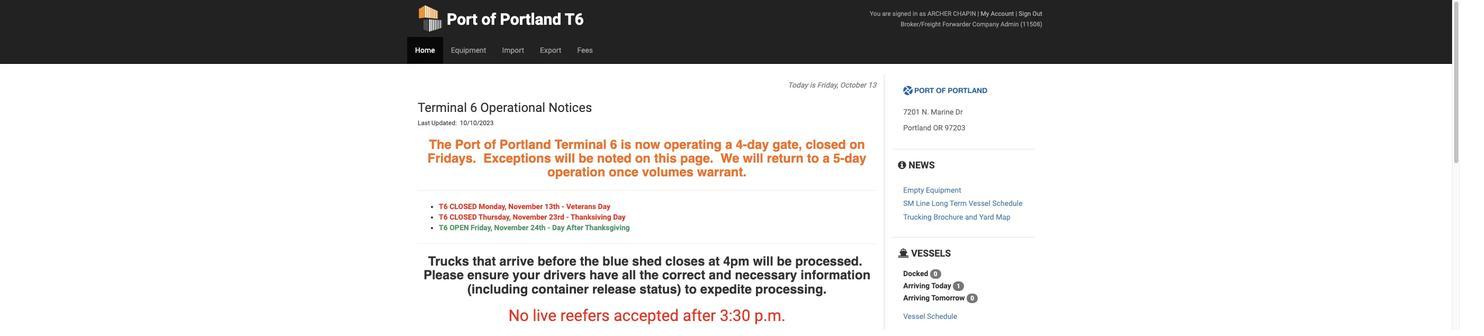 Task type: vqa. For each thing, say whether or not it's contained in the screenshot.
2023
no



Task type: describe. For each thing, give the bounding box(es) containing it.
broker/freight
[[901, 21, 941, 28]]

4pm
[[723, 255, 750, 269]]

open
[[450, 224, 469, 232]]

portland inside the port of portland terminal 6 is now operating a 4-day gate, closed on fridays .  exceptions will be noted on this page.  we will return to a 5-day operation once volumes warrant.
[[500, 137, 551, 152]]

terminal 6 operational notices last updated:  10/10/2023
[[418, 101, 595, 127]]

the port of portland terminal 6 is now operating a 4-day gate, closed on fridays .  exceptions will be noted on this page.  we will return to a 5-day operation once volumes warrant.
[[428, 137, 867, 180]]

thanksgiving
[[585, 224, 630, 232]]

1 horizontal spatial is
[[810, 81, 816, 89]]

13th
[[545, 203, 560, 211]]

0 vertical spatial portland
[[500, 10, 561, 29]]

1 arriving from the top
[[904, 282, 930, 291]]

fees button
[[569, 37, 601, 64]]

ensure
[[467, 269, 509, 283]]

information
[[801, 269, 871, 283]]

schedule inside empty equipment sm line long term vessel schedule trucking brochure and yard map
[[993, 200, 1023, 208]]

ship image
[[898, 250, 909, 259]]

return
[[767, 151, 804, 166]]

as
[[920, 10, 926, 17]]

0 horizontal spatial 0
[[934, 271, 938, 279]]

2 vertical spatial -
[[548, 224, 550, 232]]

0 vertical spatial friday,
[[817, 81, 838, 89]]

processed.
[[795, 255, 863, 269]]

noted
[[597, 151, 632, 166]]

empty equipment sm line long term vessel schedule trucking brochure and yard map
[[904, 186, 1023, 222]]

blue
[[603, 255, 629, 269]]

necessary
[[735, 269, 797, 283]]

empty
[[904, 186, 924, 195]]

archer
[[928, 10, 952, 17]]

sign
[[1019, 10, 1031, 17]]

will right exceptions on the left of the page
[[555, 151, 575, 166]]

1 vertical spatial vessel
[[904, 313, 925, 321]]

1 horizontal spatial 0
[[971, 296, 974, 303]]

p.m.
[[755, 307, 786, 326]]

0 vertical spatial today
[[788, 81, 808, 89]]

0 vertical spatial november
[[509, 203, 543, 211]]

closes
[[666, 255, 705, 269]]

be inside trucks that arrive before the blue shed closes at 4pm will be processed. please ensure your drivers have all the correct and necessary information (including container release status) to expedite processing.
[[777, 255, 792, 269]]

1 horizontal spatial the
[[640, 269, 659, 283]]

accepted
[[614, 307, 679, 326]]

to inside the port of portland terminal 6 is now operating a 4-day gate, closed on fridays .  exceptions will be noted on this page.  we will return to a 5-day operation once volumes warrant.
[[807, 151, 819, 166]]

once
[[609, 165, 639, 180]]

map
[[996, 213, 1011, 222]]

please
[[424, 269, 464, 283]]

after
[[567, 224, 583, 232]]

export button
[[532, 37, 569, 64]]

operation
[[548, 165, 605, 180]]

5-
[[833, 151, 845, 166]]

t6 inside port of portland t6 link
[[565, 10, 584, 29]]

be inside the port of portland terminal 6 is now operating a 4-day gate, closed on fridays .  exceptions will be noted on this page.  we will return to a 5-day operation once volumes warrant.
[[579, 151, 594, 166]]

closed
[[806, 137, 846, 152]]

and inside trucks that arrive before the blue shed closes at 4pm will be processed. please ensure your drivers have all the correct and necessary information (including container release status) to expedite processing.
[[709, 269, 732, 283]]

notices
[[549, 101, 592, 115]]

operational
[[480, 101, 546, 115]]

7201
[[904, 108, 920, 117]]

10/10/2023
[[460, 120, 494, 127]]

today is friday, october 13
[[788, 81, 877, 89]]

(including
[[467, 283, 528, 297]]

t6 up trucks
[[439, 213, 448, 222]]

before
[[538, 255, 577, 269]]

trucking brochure and yard map link
[[904, 213, 1011, 222]]

trucks that arrive before the blue shed closes at 4pm will be processed. please ensure your drivers have all the correct and necessary information (including container release status) to expedite processing.
[[424, 255, 871, 297]]

drivers
[[544, 269, 586, 283]]

status)
[[640, 283, 681, 297]]

6 inside terminal 6 operational notices last updated:  10/10/2023
[[470, 101, 477, 115]]

equipment inside empty equipment sm line long term vessel schedule trucking brochure and yard map
[[926, 186, 962, 195]]

processing.
[[756, 283, 827, 297]]

1 horizontal spatial a
[[823, 151, 830, 166]]

4-
[[736, 137, 747, 152]]

terminal inside the port of portland terminal 6 is now operating a 4-day gate, closed on fridays .  exceptions will be noted on this page.  we will return to a 5-day operation once volumes warrant.
[[555, 137, 607, 152]]

sign out link
[[1019, 10, 1043, 17]]

monday,
[[479, 203, 507, 211]]

portland or 97203
[[904, 124, 966, 133]]

t6 closed monday, november 13th - veterans day t6 closed thursday, november 23rd - thanksiving day t6 open friday, november 24th - day after thanksgiving
[[439, 203, 630, 232]]

arrive
[[500, 255, 534, 269]]

13
[[868, 81, 877, 89]]

1 | from the left
[[978, 10, 979, 17]]

port of portland t6 image
[[904, 86, 988, 97]]

reefers
[[561, 307, 610, 326]]

23rd
[[549, 213, 564, 222]]

import button
[[494, 37, 532, 64]]

thursday,
[[479, 213, 511, 222]]

vessel inside empty equipment sm line long term vessel schedule trucking brochure and yard map
[[969, 200, 991, 208]]

0 vertical spatial port
[[447, 10, 478, 29]]

0 vertical spatial of
[[482, 10, 496, 29]]

trucking
[[904, 213, 932, 222]]

gate,
[[773, 137, 802, 152]]

long
[[932, 200, 948, 208]]

we
[[721, 151, 740, 166]]

0 horizontal spatial a
[[725, 137, 732, 152]]

tomorrow
[[932, 294, 965, 303]]

veterans
[[566, 203, 596, 211]]

1
[[957, 283, 961, 291]]

term
[[950, 200, 967, 208]]

0 horizontal spatial day
[[747, 137, 769, 152]]

signed
[[893, 10, 911, 17]]

thanksiving
[[571, 213, 611, 222]]

home
[[415, 46, 435, 55]]

3:30
[[720, 307, 751, 326]]

my
[[981, 10, 989, 17]]

chapin
[[953, 10, 976, 17]]

brochure
[[934, 213, 964, 222]]



Task type: locate. For each thing, give the bounding box(es) containing it.
last
[[418, 120, 430, 127]]

release
[[592, 283, 636, 297]]

1 horizontal spatial day
[[598, 203, 611, 211]]

have
[[590, 269, 619, 283]]

- right 24th
[[548, 224, 550, 232]]

port down 10/10/2023
[[455, 137, 481, 152]]

info circle image
[[898, 161, 906, 171]]

0 horizontal spatial vessel
[[904, 313, 925, 321]]

1 vertical spatial day
[[613, 213, 626, 222]]

arriving up vessel schedule link
[[904, 294, 930, 303]]

port of portland t6
[[447, 10, 584, 29]]

1 vertical spatial of
[[484, 137, 496, 152]]

is
[[810, 81, 816, 89], [621, 137, 632, 152]]

0 vertical spatial terminal
[[418, 101, 467, 115]]

-
[[562, 203, 565, 211], [566, 213, 569, 222], [548, 224, 550, 232]]

1 vertical spatial arriving
[[904, 294, 930, 303]]

0 horizontal spatial is
[[621, 137, 632, 152]]

1 horizontal spatial today
[[932, 282, 951, 291]]

sm line long term vessel schedule link
[[904, 200, 1023, 208]]

after
[[683, 307, 716, 326]]

expedite
[[700, 283, 752, 297]]

1 vertical spatial terminal
[[555, 137, 607, 152]]

port
[[447, 10, 478, 29], [455, 137, 481, 152]]

1 horizontal spatial day
[[845, 151, 867, 166]]

no
[[509, 307, 529, 326]]

- right 13th at the left
[[562, 203, 565, 211]]

1 horizontal spatial to
[[807, 151, 819, 166]]

1 vertical spatial portland
[[904, 124, 932, 133]]

vessels
[[909, 248, 951, 260]]

0 vertical spatial day
[[598, 203, 611, 211]]

2 horizontal spatial -
[[566, 213, 569, 222]]

equipment inside popup button
[[451, 46, 486, 55]]

friday, left october
[[817, 81, 838, 89]]

1 horizontal spatial 6
[[610, 137, 617, 152]]

today inside docked 0 arriving today 1 arriving tomorrow 0
[[932, 282, 951, 291]]

arriving down docked
[[904, 282, 930, 291]]

1 horizontal spatial terminal
[[555, 137, 607, 152]]

all
[[622, 269, 636, 283]]

vessel schedule link
[[904, 313, 958, 321]]

docked
[[904, 270, 928, 278]]

port up equipment popup button
[[447, 10, 478, 29]]

0 horizontal spatial 6
[[470, 101, 477, 115]]

container
[[532, 283, 589, 297]]

t6 left open
[[439, 224, 448, 232]]

0 horizontal spatial on
[[635, 151, 651, 166]]

you
[[870, 10, 881, 17]]

dr
[[956, 108, 963, 117]]

1 horizontal spatial be
[[777, 255, 792, 269]]

today
[[788, 81, 808, 89], [932, 282, 951, 291]]

empty equipment link
[[904, 186, 962, 195]]

day left info circle icon in the right of the page
[[845, 151, 867, 166]]

0 vertical spatial be
[[579, 151, 594, 166]]

import
[[502, 46, 524, 55]]

2 arriving from the top
[[904, 294, 930, 303]]

0 horizontal spatial the
[[580, 255, 599, 269]]

1 horizontal spatial |
[[1016, 10, 1017, 17]]

97203
[[945, 124, 966, 133]]

0 vertical spatial closed
[[450, 203, 477, 211]]

0 horizontal spatial schedule
[[927, 313, 958, 321]]

0 right docked
[[934, 271, 938, 279]]

be
[[579, 151, 594, 166], [777, 255, 792, 269]]

fridays
[[428, 151, 473, 166]]

1 vertical spatial be
[[777, 255, 792, 269]]

equipment
[[451, 46, 486, 55], [926, 186, 962, 195]]

6 up once
[[610, 137, 617, 152]]

shed
[[632, 255, 662, 269]]

port of portland t6 link
[[418, 0, 584, 37]]

will
[[555, 151, 575, 166], [743, 151, 764, 166], [753, 255, 774, 269]]

0 vertical spatial and
[[965, 213, 978, 222]]

is inside the port of portland terminal 6 is now operating a 4-day gate, closed on fridays .  exceptions will be noted on this page.  we will return to a 5-day operation once volumes warrant.
[[621, 137, 632, 152]]

my account link
[[981, 10, 1014, 17]]

0 horizontal spatial be
[[579, 151, 594, 166]]

0 horizontal spatial |
[[978, 10, 979, 17]]

terminal up operation
[[555, 137, 607, 152]]

the right all
[[640, 269, 659, 283]]

docked 0 arriving today 1 arriving tomorrow 0
[[904, 270, 974, 303]]

day
[[747, 137, 769, 152], [845, 151, 867, 166]]

operating
[[664, 137, 722, 152]]

0 vertical spatial equipment
[[451, 46, 486, 55]]

equipment up long
[[926, 186, 962, 195]]

2 closed from the top
[[450, 213, 477, 222]]

vessel down docked 0 arriving today 1 arriving tomorrow 0
[[904, 313, 925, 321]]

will right 4pm
[[753, 255, 774, 269]]

live
[[533, 307, 557, 326]]

0 horizontal spatial -
[[548, 224, 550, 232]]

line
[[916, 200, 930, 208]]

warrant.
[[697, 165, 747, 180]]

1 horizontal spatial -
[[562, 203, 565, 211]]

t6 up fees dropdown button
[[565, 10, 584, 29]]

2 vertical spatial day
[[552, 224, 565, 232]]

is left now
[[621, 137, 632, 152]]

1 horizontal spatial vessel
[[969, 200, 991, 208]]

forwarder
[[943, 21, 971, 28]]

the
[[580, 255, 599, 269], [640, 269, 659, 283]]

of up equipment popup button
[[482, 10, 496, 29]]

day down the 23rd
[[552, 224, 565, 232]]

to inside trucks that arrive before the blue shed closes at 4pm will be processed. please ensure your drivers have all the correct and necessary information (including container release status) to expedite processing.
[[685, 283, 697, 297]]

friday, down thursday,
[[471, 224, 492, 232]]

vessel
[[969, 200, 991, 208], [904, 313, 925, 321]]

will inside trucks that arrive before the blue shed closes at 4pm will be processed. please ensure your drivers have all the correct and necessary information (including container release status) to expedite processing.
[[753, 255, 774, 269]]

1 horizontal spatial on
[[850, 137, 865, 152]]

trucks
[[428, 255, 469, 269]]

1 vertical spatial and
[[709, 269, 732, 283]]

to left 5-
[[807, 151, 819, 166]]

(11508)
[[1021, 21, 1043, 28]]

portland down 7201 on the top right
[[904, 124, 932, 133]]

to
[[807, 151, 819, 166], [685, 283, 697, 297]]

admin
[[1001, 21, 1019, 28]]

on
[[850, 137, 865, 152], [635, 151, 651, 166]]

closed
[[450, 203, 477, 211], [450, 213, 477, 222]]

2 horizontal spatial day
[[613, 213, 626, 222]]

now
[[635, 137, 660, 152]]

terminal
[[418, 101, 467, 115], [555, 137, 607, 152]]

0 vertical spatial 6
[[470, 101, 477, 115]]

1 vertical spatial 0
[[971, 296, 974, 303]]

schedule up map
[[993, 200, 1023, 208]]

0 right tomorrow
[[971, 296, 974, 303]]

sm
[[904, 200, 914, 208]]

0 vertical spatial schedule
[[993, 200, 1023, 208]]

1 vertical spatial schedule
[[927, 313, 958, 321]]

1 vertical spatial equipment
[[926, 186, 962, 195]]

port inside the port of portland terminal 6 is now operating a 4-day gate, closed on fridays .  exceptions will be noted on this page.  we will return to a 5-day operation once volumes warrant.
[[455, 137, 481, 152]]

day up thanksgiving
[[613, 213, 626, 222]]

terminal inside terminal 6 operational notices last updated:  10/10/2023
[[418, 101, 467, 115]]

friday, inside t6 closed monday, november 13th - veterans day t6 closed thursday, november 23rd - thanksiving day t6 open friday, november 24th - day after thanksgiving
[[471, 224, 492, 232]]

day left gate,
[[747, 137, 769, 152]]

fees
[[577, 46, 593, 55]]

0 horizontal spatial today
[[788, 81, 808, 89]]

1 horizontal spatial equipment
[[926, 186, 962, 195]]

1 horizontal spatial schedule
[[993, 200, 1023, 208]]

schedule down tomorrow
[[927, 313, 958, 321]]

equipment right home popup button at left top
[[451, 46, 486, 55]]

your
[[513, 269, 540, 283]]

0 vertical spatial vessel
[[969, 200, 991, 208]]

0 horizontal spatial equipment
[[451, 46, 486, 55]]

of down 10/10/2023
[[484, 137, 496, 152]]

and left yard at the right
[[965, 213, 978, 222]]

1 closed from the top
[[450, 203, 477, 211]]

to up after on the left of page
[[685, 283, 697, 297]]

0 vertical spatial to
[[807, 151, 819, 166]]

be left noted
[[579, 151, 594, 166]]

1 vertical spatial -
[[566, 213, 569, 222]]

1 vertical spatial friday,
[[471, 224, 492, 232]]

0 vertical spatial arriving
[[904, 282, 930, 291]]

on right 5-
[[850, 137, 865, 152]]

| left my
[[978, 10, 979, 17]]

on left the this at the left of the page
[[635, 151, 651, 166]]

t6
[[565, 10, 584, 29], [439, 203, 448, 211], [439, 213, 448, 222], [439, 224, 448, 232]]

and
[[965, 213, 978, 222], [709, 269, 732, 283]]

this
[[654, 151, 677, 166]]

portland up import at the left of page
[[500, 10, 561, 29]]

day up thanksiving
[[598, 203, 611, 211]]

volumes
[[642, 165, 694, 180]]

24th
[[531, 224, 546, 232]]

1 horizontal spatial and
[[965, 213, 978, 222]]

arriving
[[904, 282, 930, 291], [904, 294, 930, 303]]

2 vertical spatial portland
[[500, 137, 551, 152]]

1 vertical spatial 6
[[610, 137, 617, 152]]

1 horizontal spatial friday,
[[817, 81, 838, 89]]

terminal up the last
[[418, 101, 467, 115]]

2 vertical spatial november
[[494, 224, 529, 232]]

7201 n. marine dr
[[904, 108, 963, 117]]

be up processing.
[[777, 255, 792, 269]]

1 vertical spatial closed
[[450, 213, 477, 222]]

the
[[429, 137, 452, 152]]

2 | from the left
[[1016, 10, 1017, 17]]

0 horizontal spatial terminal
[[418, 101, 467, 115]]

0 horizontal spatial friday,
[[471, 224, 492, 232]]

a left 5-
[[823, 151, 830, 166]]

in
[[913, 10, 918, 17]]

export
[[540, 46, 562, 55]]

the left blue
[[580, 255, 599, 269]]

portland down terminal 6 operational notices last updated:  10/10/2023
[[500, 137, 551, 152]]

is left october
[[810, 81, 816, 89]]

1 vertical spatial is
[[621, 137, 632, 152]]

exceptions
[[483, 151, 551, 166]]

out
[[1033, 10, 1043, 17]]

- right the 23rd
[[566, 213, 569, 222]]

6 inside the port of portland terminal 6 is now operating a 4-day gate, closed on fridays .  exceptions will be noted on this page.  we will return to a 5-day operation once volumes warrant.
[[610, 137, 617, 152]]

0 horizontal spatial and
[[709, 269, 732, 283]]

0 vertical spatial is
[[810, 81, 816, 89]]

0 horizontal spatial day
[[552, 224, 565, 232]]

0 vertical spatial 0
[[934, 271, 938, 279]]

and inside empty equipment sm line long term vessel schedule trucking brochure and yard map
[[965, 213, 978, 222]]

1 vertical spatial to
[[685, 283, 697, 297]]

1 vertical spatial november
[[513, 213, 547, 222]]

0 vertical spatial -
[[562, 203, 565, 211]]

1 vertical spatial today
[[932, 282, 951, 291]]

6 up 10/10/2023
[[470, 101, 477, 115]]

vessel up yard at the right
[[969, 200, 991, 208]]

home button
[[407, 37, 443, 64]]

0 horizontal spatial to
[[685, 283, 697, 297]]

november
[[509, 203, 543, 211], [513, 213, 547, 222], [494, 224, 529, 232]]

will right we
[[743, 151, 764, 166]]

n.
[[922, 108, 929, 117]]

a left the 4- at top right
[[725, 137, 732, 152]]

are
[[882, 10, 891, 17]]

of inside the port of portland terminal 6 is now operating a 4-day gate, closed on fridays .  exceptions will be noted on this page.  we will return to a 5-day operation once volumes warrant.
[[484, 137, 496, 152]]

t6 down fridays
[[439, 203, 448, 211]]

| left sign
[[1016, 10, 1017, 17]]

account
[[991, 10, 1014, 17]]

and right correct at left bottom
[[709, 269, 732, 283]]

1 vertical spatial port
[[455, 137, 481, 152]]



